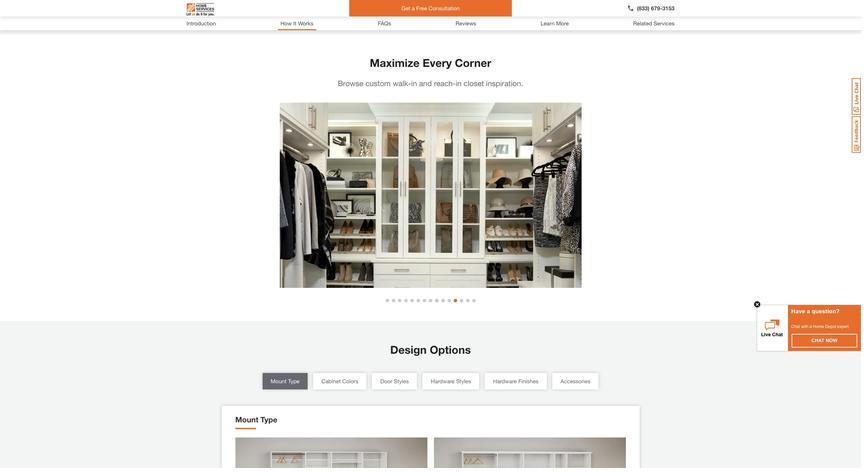 Task type: describe. For each thing, give the bounding box(es) containing it.
hardware finishes button
[[485, 374, 547, 390]]

maximize
[[370, 56, 420, 69]]

styles for hardware styles
[[456, 379, 471, 385]]

corner
[[455, 56, 491, 69]]

chat
[[812, 338, 825, 344]]

learn more
[[541, 20, 569, 26]]

now
[[826, 338, 838, 344]]

cabinet
[[322, 379, 341, 385]]

services
[[654, 20, 675, 26]]

get a free consultation button
[[349, 0, 512, 17]]

door styles
[[380, 379, 409, 385]]

finishes
[[518, 379, 539, 385]]

a for question?
[[807, 309, 810, 315]]

related
[[633, 20, 652, 26]]

closet organization image
[[187, 0, 358, 18]]

chat with a home depot expert.
[[791, 325, 850, 330]]

browse
[[338, 79, 363, 88]]

expert.
[[838, 325, 850, 330]]

custom
[[366, 79, 391, 88]]

cabinet colors button
[[313, 374, 367, 390]]

and
[[419, 79, 432, 88]]

get
[[402, 5, 410, 11]]

with
[[801, 325, 809, 330]]

reach-
[[434, 79, 456, 88]]

gallery walkin white closet desktop image
[[222, 103, 640, 289]]

related services
[[633, 20, 675, 26]]

closet
[[464, 79, 484, 88]]

styles for door styles
[[394, 379, 409, 385]]

chat now
[[812, 338, 838, 344]]

have
[[791, 309, 805, 315]]

mount type inside button
[[271, 379, 300, 385]]

mount type button
[[263, 374, 308, 390]]

consultation
[[429, 5, 460, 11]]

do it for you logo image
[[187, 0, 214, 19]]

live chat image
[[852, 78, 861, 115]]

type inside button
[[288, 379, 300, 385]]

more
[[556, 20, 569, 26]]

2 vertical spatial a
[[810, 325, 812, 330]]

options
[[430, 344, 471, 357]]

door styles button
[[372, 374, 417, 390]]

walk-
[[393, 79, 411, 88]]

get a free consultation
[[402, 5, 460, 11]]

how
[[281, 20, 292, 26]]



Task type: locate. For each thing, give the bounding box(es) containing it.
1 horizontal spatial in
[[456, 79, 462, 88]]

inspiration.
[[486, 79, 523, 88]]

faqs
[[378, 20, 391, 26]]

introduction
[[187, 20, 216, 26]]

hardware styles button
[[423, 374, 479, 390]]

0 horizontal spatial type
[[261, 416, 277, 425]]

accessories button
[[552, 374, 599, 390]]

accessories
[[561, 379, 590, 385]]

cabinet colors
[[322, 379, 358, 385]]

1 in from the left
[[411, 79, 417, 88]]

1 horizontal spatial mount
[[271, 379, 287, 385]]

(833) 679-3153
[[637, 5, 675, 11]]

browse custom walk-in and reach-in closet inspiration.
[[338, 79, 523, 88]]

infopod - mount type - image image
[[235, 439, 626, 469]]

2 styles from the left
[[456, 379, 471, 385]]

1 horizontal spatial hardware
[[493, 379, 517, 385]]

a right the have
[[807, 309, 810, 315]]

hardware
[[431, 379, 455, 385], [493, 379, 517, 385]]

1 vertical spatial a
[[807, 309, 810, 315]]

1 vertical spatial type
[[261, 416, 277, 425]]

in left "and"
[[411, 79, 417, 88]]

door
[[380, 379, 392, 385]]

hardware styles
[[431, 379, 471, 385]]

0 horizontal spatial in
[[411, 79, 417, 88]]

1 horizontal spatial styles
[[456, 379, 471, 385]]

free
[[416, 5, 427, 11]]

styles
[[394, 379, 409, 385], [456, 379, 471, 385]]

works
[[298, 20, 313, 26]]

chat now link
[[792, 335, 857, 348]]

chat
[[791, 325, 800, 330]]

(833) 679-3153 link
[[628, 4, 675, 12]]

hardware for hardware finishes
[[493, 379, 517, 385]]

type
[[288, 379, 300, 385], [261, 416, 277, 425]]

1 horizontal spatial type
[[288, 379, 300, 385]]

in left closet
[[456, 79, 462, 88]]

679-
[[651, 5, 663, 11]]

1 vertical spatial mount type
[[235, 416, 277, 425]]

0 horizontal spatial mount
[[235, 416, 258, 425]]

(833)
[[637, 5, 650, 11]]

in
[[411, 79, 417, 88], [456, 79, 462, 88]]

maximize every corner
[[370, 56, 491, 69]]

mount
[[271, 379, 287, 385], [235, 416, 258, 425]]

0 vertical spatial mount
[[271, 379, 287, 385]]

0 vertical spatial type
[[288, 379, 300, 385]]

design options
[[390, 344, 471, 357]]

1 hardware from the left
[[431, 379, 455, 385]]

have a question?
[[791, 309, 840, 315]]

colors
[[342, 379, 358, 385]]

styles right door
[[394, 379, 409, 385]]

feedback link image
[[852, 116, 861, 153]]

design
[[390, 344, 427, 357]]

every
[[423, 56, 452, 69]]

depot
[[825, 325, 836, 330]]

a right with
[[810, 325, 812, 330]]

1 styles from the left
[[394, 379, 409, 385]]

it
[[293, 20, 297, 26]]

a right get
[[412, 5, 415, 11]]

hardware down 'options' on the bottom
[[431, 379, 455, 385]]

mount inside mount type button
[[271, 379, 287, 385]]

3153
[[663, 5, 675, 11]]

hardware for hardware styles
[[431, 379, 455, 385]]

hardware finishes
[[493, 379, 539, 385]]

reviews
[[456, 20, 476, 26]]

2 hardware from the left
[[493, 379, 517, 385]]

learn
[[541, 20, 555, 26]]

1 vertical spatial mount
[[235, 416, 258, 425]]

home
[[813, 325, 824, 330]]

a inside button
[[412, 5, 415, 11]]

mount type
[[271, 379, 300, 385], [235, 416, 277, 425]]

hardware left finishes
[[493, 379, 517, 385]]

0 vertical spatial a
[[412, 5, 415, 11]]

2 in from the left
[[456, 79, 462, 88]]

0 horizontal spatial styles
[[394, 379, 409, 385]]

styles down 'options' on the bottom
[[456, 379, 471, 385]]

how it works
[[281, 20, 313, 26]]

a for free
[[412, 5, 415, 11]]

question?
[[812, 309, 840, 315]]

a
[[412, 5, 415, 11], [807, 309, 810, 315], [810, 325, 812, 330]]

0 horizontal spatial hardware
[[431, 379, 455, 385]]

0 vertical spatial mount type
[[271, 379, 300, 385]]



Task type: vqa. For each thing, say whether or not it's contained in the screenshot.
559
no



